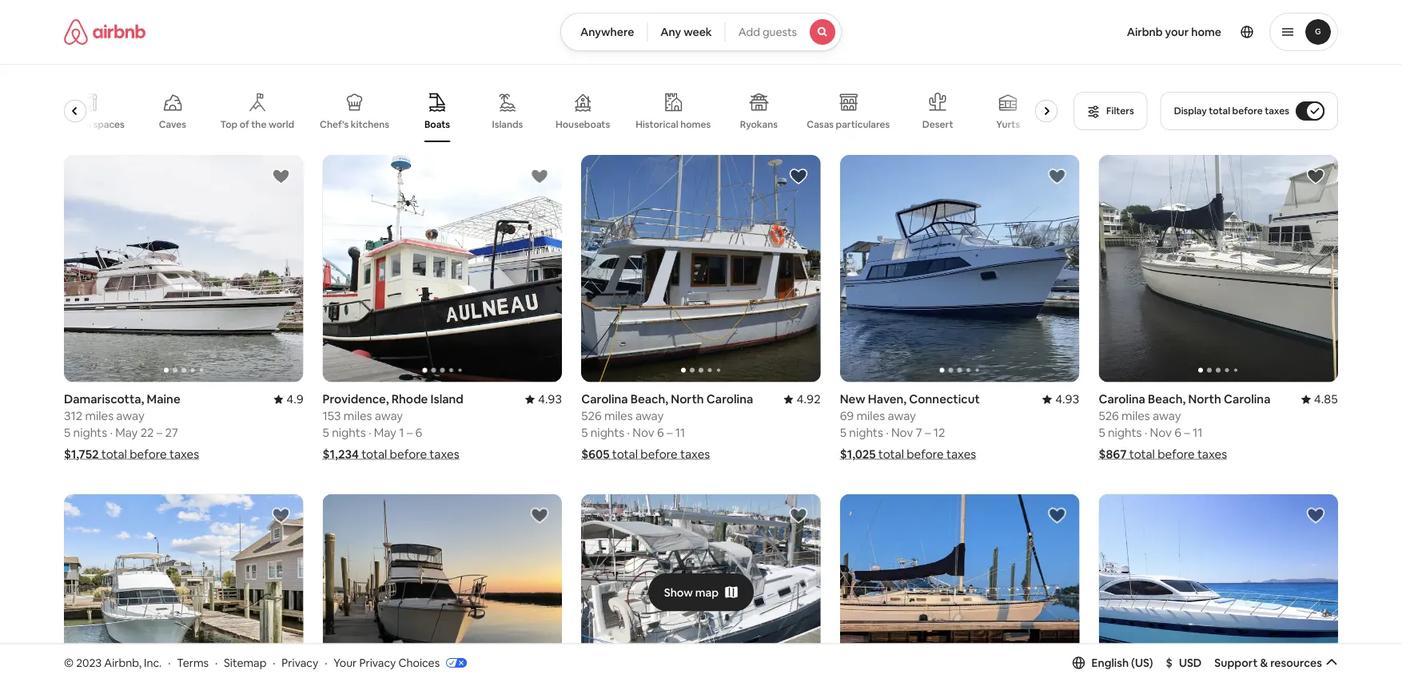 Task type: vqa. For each thing, say whether or not it's contained in the screenshot.
3rd Nov from the right
yes



Task type: describe. For each thing, give the bounding box(es) containing it.
beach, for $867
[[1148, 392, 1186, 407]]

away inside providence, rhode island 153 miles away 5 nights · may 1 – 6 $1,234 total before taxes
[[375, 409, 403, 424]]

show map button
[[648, 574, 754, 612]]

&
[[1260, 656, 1268, 671]]

miles inside new haven, connecticut 69 miles away 5 nights · nov 7 – 12 $1,025 total before taxes
[[857, 409, 885, 424]]

(us)
[[1131, 656, 1153, 671]]

week
[[684, 25, 712, 39]]

english (us)
[[1092, 656, 1153, 671]]

4.85
[[1314, 392, 1338, 407]]

4 carolina from the left
[[1224, 392, 1271, 407]]

526 for carolina beach, north carolina 526 miles away 5 nights · nov 6 – 11 $867 total before taxes
[[1099, 409, 1119, 424]]

historical homes
[[636, 118, 711, 131]]

2 carolina from the left
[[707, 392, 753, 407]]

add to wishlist: carolina beach, north carolina image for 4.92
[[789, 167, 808, 186]]

desert
[[923, 118, 953, 131]]

filters
[[1107, 105, 1134, 117]]

of
[[240, 118, 249, 131]]

chef's kitchens
[[320, 118, 389, 131]]

526 for carolina beach, north carolina 526 miles away 5 nights · nov 6 – 11 $605 total before taxes
[[581, 409, 602, 424]]

$ usd
[[1166, 656, 1202, 671]]

damariscotta, maine 312 miles away 5 nights · may 22 – 27 $1,752 total before taxes
[[64, 392, 199, 463]]

resources
[[1271, 656, 1322, 671]]

caves
[[159, 118, 186, 131]]

total inside providence, rhode island 153 miles away 5 nights · may 1 – 6 $1,234 total before taxes
[[362, 447, 387, 463]]

providence,
[[323, 392, 389, 407]]

©
[[64, 656, 74, 671]]

filters button
[[1074, 92, 1148, 130]]

north for carolina beach, north carolina 526 miles away 5 nights · nov 6 – 11 $605 total before taxes
[[671, 392, 704, 407]]

© 2023 airbnb, inc. ·
[[64, 656, 171, 671]]

maine
[[147, 392, 180, 407]]

anywhere
[[580, 25, 634, 39]]

casas
[[807, 118, 834, 131]]

islands
[[492, 118, 523, 131]]

sitemap
[[224, 656, 267, 671]]

display
[[1174, 105, 1207, 117]]

map
[[695, 586, 719, 600]]

add guests
[[739, 25, 797, 39]]

12
[[934, 425, 945, 441]]

– inside carolina beach, north carolina 526 miles away 5 nights · nov 6 – 11 $605 total before taxes
[[667, 425, 673, 441]]

miles inside carolina beach, north carolina 526 miles away 5 nights · nov 6 – 11 $605 total before taxes
[[604, 409, 633, 424]]

7
[[916, 425, 922, 441]]

inc.
[[144, 656, 162, 671]]

top
[[221, 118, 238, 131]]

taxes inside carolina beach, north carolina 526 miles away 5 nights · nov 6 – 11 $867 total before taxes
[[1198, 447, 1227, 463]]

particulares
[[836, 118, 890, 131]]

total inside carolina beach, north carolina 526 miles away 5 nights · nov 6 – 11 $867 total before taxes
[[1130, 447, 1155, 463]]

– inside carolina beach, north carolina 526 miles away 5 nights · nov 6 – 11 $867 total before taxes
[[1184, 425, 1190, 441]]

312
[[64, 409, 82, 424]]

add to wishlist: wilmington, north carolina image
[[1306, 507, 1326, 526]]

taxes inside new haven, connecticut 69 miles away 5 nights · nov 7 – 12 $1,025 total before taxes
[[947, 447, 976, 463]]

away inside carolina beach, north carolina 526 miles away 5 nights · nov 6 – 11 $605 total before taxes
[[636, 409, 664, 424]]

taxes inside carolina beach, north carolina 526 miles away 5 nights · nov 6 – 11 $605 total before taxes
[[680, 447, 710, 463]]

historical
[[636, 118, 679, 131]]

153
[[323, 409, 341, 424]]

add to wishlist: damariscotta, maine image
[[272, 167, 291, 186]]

rhode
[[392, 392, 428, 407]]

add to wishlist: carolina beach, north carolina image for 4.85
[[1306, 167, 1326, 186]]

before inside damariscotta, maine 312 miles away 5 nights · may 22 – 27 $1,752 total before taxes
[[130, 447, 167, 463]]

new
[[840, 392, 866, 407]]

airbnb
[[1127, 25, 1163, 39]]

4.9
[[286, 392, 304, 407]]

providence, rhode island 153 miles away 5 nights · may 1 – 6 $1,234 total before taxes
[[323, 392, 464, 463]]

5 inside providence, rhode island 153 miles away 5 nights · may 1 – 6 $1,234 total before taxes
[[323, 425, 329, 441]]

sitemap link
[[224, 656, 267, 671]]

carolina beach, north carolina 526 miles away 5 nights · nov 6 – 11 $867 total before taxes
[[1099, 392, 1271, 463]]

support & resources
[[1215, 656, 1322, 671]]

miles inside providence, rhode island 153 miles away 5 nights · may 1 – 6 $1,234 total before taxes
[[344, 409, 372, 424]]

total inside new haven, connecticut 69 miles away 5 nights · nov 7 – 12 $1,025 total before taxes
[[879, 447, 904, 463]]

add to wishlist: annapolis, maryland image
[[789, 507, 808, 526]]

the
[[251, 118, 267, 131]]

ryokans
[[740, 118, 778, 131]]

casas particulares
[[807, 118, 890, 131]]

away inside damariscotta, maine 312 miles away 5 nights · may 22 – 27 $1,752 total before taxes
[[116, 409, 145, 424]]

your
[[1165, 25, 1189, 39]]

$605
[[581, 447, 610, 463]]

english
[[1092, 656, 1129, 671]]

4.93 for island
[[538, 392, 562, 407]]

show
[[664, 586, 693, 600]]

creative
[[53, 118, 91, 131]]

– inside damariscotta, maine 312 miles away 5 nights · may 22 – 27 $1,752 total before taxes
[[157, 425, 163, 441]]

support & resources button
[[1215, 656, 1338, 671]]

away inside carolina beach, north carolina 526 miles away 5 nights · nov 6 – 11 $867 total before taxes
[[1153, 409, 1181, 424]]

airbnb your home
[[1127, 25, 1222, 39]]

add guests button
[[725, 13, 842, 51]]

support
[[1215, 656, 1258, 671]]

airbnb,
[[104, 656, 141, 671]]

home
[[1192, 25, 1222, 39]]

nights inside new haven, connecticut 69 miles away 5 nights · nov 7 – 12 $1,025 total before taxes
[[849, 425, 883, 441]]

terms · sitemap · privacy ·
[[177, 656, 327, 671]]

11 for $867
[[1193, 425, 1203, 441]]

kitchens
[[351, 118, 389, 131]]

· inside carolina beach, north carolina 526 miles away 5 nights · nov 6 – 11 $605 total before taxes
[[627, 425, 630, 441]]

connecticut
[[909, 392, 980, 407]]

english (us) button
[[1073, 656, 1153, 671]]

display total before taxes button
[[1161, 92, 1338, 130]]

taxes inside button
[[1265, 105, 1290, 117]]

$1,025
[[840, 447, 876, 463]]

4.92 out of 5 average rating image
[[784, 392, 821, 407]]

nights inside carolina beach, north carolina 526 miles away 5 nights · nov 6 – 11 $867 total before taxes
[[1108, 425, 1142, 441]]

6 inside providence, rhode island 153 miles away 5 nights · may 1 – 6 $1,234 total before taxes
[[415, 425, 422, 441]]

$1,752
[[64, 447, 99, 463]]

27
[[165, 425, 178, 441]]



Task type: locate. For each thing, give the bounding box(es) containing it.
before down 22
[[130, 447, 167, 463]]

total right display
[[1209, 105, 1231, 117]]

group
[[53, 80, 1064, 142], [64, 155, 304, 383], [323, 155, 562, 383], [581, 155, 821, 383], [840, 155, 1080, 383], [1099, 155, 1338, 383], [64, 495, 304, 683], [323, 495, 562, 683], [581, 495, 821, 683], [840, 495, 1080, 683], [1099, 495, 1338, 683]]

·
[[110, 425, 113, 441], [369, 425, 371, 441], [627, 425, 630, 441], [886, 425, 889, 441], [1145, 425, 1148, 441], [168, 656, 171, 671], [215, 656, 218, 671], [273, 656, 275, 671], [325, 656, 327, 671]]

1 5 from the left
[[64, 425, 71, 441]]

11 inside carolina beach, north carolina 526 miles away 5 nights · nov 6 – 11 $867 total before taxes
[[1193, 425, 1203, 441]]

$867
[[1099, 447, 1127, 463]]

show map
[[664, 586, 719, 600]]

1 horizontal spatial 4.93 out of 5 average rating image
[[1043, 392, 1080, 407]]

None search field
[[560, 13, 842, 51]]

2 4.93 out of 5 average rating image from the left
[[1043, 392, 1080, 407]]

privacy link
[[282, 656, 318, 671]]

5 away from the left
[[1153, 409, 1181, 424]]

0 horizontal spatial 526
[[581, 409, 602, 424]]

1 horizontal spatial privacy
[[359, 656, 396, 671]]

usd
[[1179, 656, 1202, 671]]

before inside carolina beach, north carolina 526 miles away 5 nights · nov 6 – 11 $605 total before taxes
[[641, 447, 678, 463]]

4 away from the left
[[888, 409, 916, 424]]

away inside new haven, connecticut 69 miles away 5 nights · nov 7 – 12 $1,025 total before taxes
[[888, 409, 916, 424]]

1 11 from the left
[[675, 425, 685, 441]]

north for carolina beach, north carolina 526 miles away 5 nights · nov 6 – 11 $867 total before taxes
[[1189, 392, 1222, 407]]

nights up $1,234
[[332, 425, 366, 441]]

4 nights from the left
[[849, 425, 883, 441]]

· inside damariscotta, maine 312 miles away 5 nights · may 22 – 27 $1,752 total before taxes
[[110, 425, 113, 441]]

total right $867
[[1130, 447, 1155, 463]]

2 horizontal spatial nov
[[1150, 425, 1172, 441]]

1 horizontal spatial 11
[[1193, 425, 1203, 441]]

privacy
[[282, 656, 318, 671], [359, 656, 396, 671]]

1 north from the left
[[671, 392, 704, 407]]

5 up $867
[[1099, 425, 1106, 441]]

2 beach, from the left
[[1148, 392, 1186, 407]]

carolina beach, north carolina 526 miles away 5 nights · nov 6 – 11 $605 total before taxes
[[581, 392, 753, 463]]

your privacy choices link
[[334, 656, 467, 672]]

nights up $867
[[1108, 425, 1142, 441]]

0 horizontal spatial 4.93 out of 5 average rating image
[[525, 392, 562, 407]]

1 6 from the left
[[415, 425, 422, 441]]

· inside carolina beach, north carolina 526 miles away 5 nights · nov 6 – 11 $867 total before taxes
[[1145, 425, 1148, 441]]

before
[[1233, 105, 1263, 117], [130, 447, 167, 463], [390, 447, 427, 463], [641, 447, 678, 463], [907, 447, 944, 463], [1158, 447, 1195, 463]]

5 inside damariscotta, maine 312 miles away 5 nights · may 22 – 27 $1,752 total before taxes
[[64, 425, 71, 441]]

total inside damariscotta, maine 312 miles away 5 nights · may 22 – 27 $1,752 total before taxes
[[101, 447, 127, 463]]

houseboats
[[556, 118, 610, 131]]

before right display
[[1233, 105, 1263, 117]]

1 4.93 out of 5 average rating image from the left
[[525, 392, 562, 407]]

1 horizontal spatial nov
[[891, 425, 913, 441]]

beach, inside carolina beach, north carolina 526 miles away 5 nights · nov 6 – 11 $605 total before taxes
[[631, 392, 669, 407]]

profile element
[[861, 0, 1338, 64]]

none search field containing anywhere
[[560, 13, 842, 51]]

guests
[[763, 25, 797, 39]]

taxes inside providence, rhode island 153 miles away 5 nights · may 1 – 6 $1,234 total before taxes
[[430, 447, 459, 463]]

add to wishlist: poquoson, virginia image
[[1048, 507, 1067, 526]]

before inside display total before taxes button
[[1233, 105, 1263, 117]]

5
[[64, 425, 71, 441], [323, 425, 329, 441], [581, 425, 588, 441], [840, 425, 847, 441], [1099, 425, 1106, 441]]

–
[[157, 425, 163, 441], [407, 425, 413, 441], [667, 425, 673, 441], [925, 425, 931, 441], [1184, 425, 1190, 441]]

add to wishlist: carolina beach, north carolina image
[[789, 167, 808, 186], [1306, 167, 1326, 186]]

world
[[269, 118, 294, 131]]

your
[[334, 656, 357, 671]]

taxes inside damariscotta, maine 312 miles away 5 nights · may 22 – 27 $1,752 total before taxes
[[169, 447, 199, 463]]

2 5 from the left
[[323, 425, 329, 441]]

display total before taxes
[[1174, 105, 1290, 117]]

total right $1,234
[[362, 447, 387, 463]]

airbnb your home link
[[1118, 15, 1231, 49]]

5 inside new haven, connecticut 69 miles away 5 nights · nov 7 – 12 $1,025 total before taxes
[[840, 425, 847, 441]]

2 horizontal spatial 6
[[1175, 425, 1182, 441]]

total inside carolina beach, north carolina 526 miles away 5 nights · nov 6 – 11 $605 total before taxes
[[612, 447, 638, 463]]

1 horizontal spatial beach,
[[1148, 392, 1186, 407]]

north inside carolina beach, north carolina 526 miles away 5 nights · nov 6 – 11 $605 total before taxes
[[671, 392, 704, 407]]

before inside new haven, connecticut 69 miles away 5 nights · nov 7 – 12 $1,025 total before taxes
[[907, 447, 944, 463]]

miles inside carolina beach, north carolina 526 miles away 5 nights · nov 6 – 11 $867 total before taxes
[[1122, 409, 1150, 424]]

miles down haven,
[[857, 409, 885, 424]]

526 inside carolina beach, north carolina 526 miles away 5 nights · nov 6 – 11 $605 total before taxes
[[581, 409, 602, 424]]

1 miles from the left
[[85, 409, 114, 424]]

2 may from the left
[[374, 425, 397, 441]]

before down 7 at the right of page
[[907, 447, 944, 463]]

1 carolina from the left
[[581, 392, 628, 407]]

1 horizontal spatial add to wishlist: carolina beach, north carolina image
[[1306, 167, 1326, 186]]

1 horizontal spatial 6
[[657, 425, 664, 441]]

· inside new haven, connecticut 69 miles away 5 nights · nov 7 – 12 $1,025 total before taxes
[[886, 425, 889, 441]]

526 up "$605"
[[581, 409, 602, 424]]

2 nights from the left
[[332, 425, 366, 441]]

nights up $1,025
[[849, 425, 883, 441]]

5 – from the left
[[1184, 425, 1190, 441]]

miles up "$605"
[[604, 409, 633, 424]]

group containing houseboats
[[53, 80, 1064, 142]]

2 nov from the left
[[891, 425, 913, 441]]

may inside providence, rhode island 153 miles away 5 nights · may 1 – 6 $1,234 total before taxes
[[374, 425, 397, 441]]

22
[[140, 425, 154, 441]]

top of the world
[[221, 118, 294, 131]]

1 privacy from the left
[[282, 656, 318, 671]]

0 horizontal spatial privacy
[[282, 656, 318, 671]]

4.93 out of 5 average rating image for island
[[525, 392, 562, 407]]

3 nov from the left
[[1150, 425, 1172, 441]]

0 horizontal spatial may
[[115, 425, 138, 441]]

5 inside carolina beach, north carolina 526 miles away 5 nights · nov 6 – 11 $605 total before taxes
[[581, 425, 588, 441]]

total right "$605"
[[612, 447, 638, 463]]

1
[[399, 425, 404, 441]]

0 horizontal spatial north
[[671, 392, 704, 407]]

carolina left the 4.92 out of 5 average rating icon on the bottom right of the page
[[707, 392, 753, 407]]

carolina left the 4.85 out of 5 average rating icon
[[1224, 392, 1271, 407]]

11 for $605
[[675, 425, 685, 441]]

total right $1,025
[[879, 447, 904, 463]]

add to wishlist: tybee island, georgia image
[[530, 507, 549, 526]]

5 down 153
[[323, 425, 329, 441]]

5 nights from the left
[[1108, 425, 1142, 441]]

0 horizontal spatial beach,
[[631, 392, 669, 407]]

2 6 from the left
[[657, 425, 664, 441]]

before right $867
[[1158, 447, 1195, 463]]

total
[[1209, 105, 1231, 117], [101, 447, 127, 463], [362, 447, 387, 463], [612, 447, 638, 463], [879, 447, 904, 463], [1130, 447, 1155, 463]]

6 inside carolina beach, north carolina 526 miles away 5 nights · nov 6 – 11 $867 total before taxes
[[1175, 425, 1182, 441]]

island
[[431, 392, 464, 407]]

privacy left your
[[282, 656, 318, 671]]

add to wishlist: morehead city, north carolina image
[[272, 507, 291, 526]]

may left 22
[[115, 425, 138, 441]]

1 horizontal spatial north
[[1189, 392, 1222, 407]]

2 privacy from the left
[[359, 656, 396, 671]]

6 for $867
[[1175, 425, 1182, 441]]

1 away from the left
[[116, 409, 145, 424]]

1 horizontal spatial may
[[374, 425, 397, 441]]

11 inside carolina beach, north carolina 526 miles away 5 nights · nov 6 – 11 $605 total before taxes
[[675, 425, 685, 441]]

4 5 from the left
[[840, 425, 847, 441]]

boats
[[425, 118, 450, 131]]

add to wishlist: providence, rhode island image
[[530, 167, 549, 186]]

north inside carolina beach, north carolina 526 miles away 5 nights · nov 6 – 11 $867 total before taxes
[[1189, 392, 1222, 407]]

$1,234
[[323, 447, 359, 463]]

nov inside carolina beach, north carolina 526 miles away 5 nights · nov 6 – 11 $605 total before taxes
[[633, 425, 655, 441]]

– inside new haven, connecticut 69 miles away 5 nights · nov 7 – 12 $1,025 total before taxes
[[925, 425, 931, 441]]

1 beach, from the left
[[631, 392, 669, 407]]

homes
[[681, 118, 711, 131]]

any week
[[661, 25, 712, 39]]

total right $1,752
[[101, 447, 127, 463]]

0 horizontal spatial 4.93
[[538, 392, 562, 407]]

2 4.93 from the left
[[1056, 392, 1080, 407]]

4.93 out of 5 average rating image
[[525, 392, 562, 407], [1043, 392, 1080, 407]]

may
[[115, 425, 138, 441], [374, 425, 397, 441]]

add to wishlist: new haven, connecticut image
[[1048, 167, 1067, 186]]

69
[[840, 409, 854, 424]]

total inside button
[[1209, 105, 1231, 117]]

damariscotta,
[[64, 392, 144, 407]]

may inside damariscotta, maine 312 miles away 5 nights · may 22 – 27 $1,752 total before taxes
[[115, 425, 138, 441]]

beach, for $605
[[631, 392, 669, 407]]

1 nights from the left
[[73, 425, 107, 441]]

2023
[[76, 656, 102, 671]]

before inside carolina beach, north carolina 526 miles away 5 nights · nov 6 – 11 $867 total before taxes
[[1158, 447, 1195, 463]]

2 miles from the left
[[344, 409, 372, 424]]

4 – from the left
[[925, 425, 931, 441]]

nights inside carolina beach, north carolina 526 miles away 5 nights · nov 6 – 11 $605 total before taxes
[[591, 425, 625, 441]]

nov inside carolina beach, north carolina 526 miles away 5 nights · nov 6 – 11 $867 total before taxes
[[1150, 425, 1172, 441]]

add
[[739, 25, 760, 39]]

0 horizontal spatial 6
[[415, 425, 422, 441]]

miles inside damariscotta, maine 312 miles away 5 nights · may 22 – 27 $1,752 total before taxes
[[85, 409, 114, 424]]

4.93 for connecticut
[[1056, 392, 1080, 407]]

chef's
[[320, 118, 349, 131]]

3 nights from the left
[[591, 425, 625, 441]]

carolina up "$605"
[[581, 392, 628, 407]]

nights inside damariscotta, maine 312 miles away 5 nights · may 22 – 27 $1,752 total before taxes
[[73, 425, 107, 441]]

2 add to wishlist: carolina beach, north carolina image from the left
[[1306, 167, 1326, 186]]

nights inside providence, rhode island 153 miles away 5 nights · may 1 – 6 $1,234 total before taxes
[[332, 425, 366, 441]]

taxes
[[1265, 105, 1290, 117], [169, 447, 199, 463], [430, 447, 459, 463], [680, 447, 710, 463], [947, 447, 976, 463], [1198, 447, 1227, 463]]

2 north from the left
[[1189, 392, 1222, 407]]

3 miles from the left
[[604, 409, 633, 424]]

nov inside new haven, connecticut 69 miles away 5 nights · nov 7 – 12 $1,025 total before taxes
[[891, 425, 913, 441]]

3 – from the left
[[667, 425, 673, 441]]

new haven, connecticut 69 miles away 5 nights · nov 7 – 12 $1,025 total before taxes
[[840, 392, 980, 463]]

6 inside carolina beach, north carolina 526 miles away 5 nights · nov 6 – 11 $605 total before taxes
[[657, 425, 664, 441]]

5 5 from the left
[[1099, 425, 1106, 441]]

miles up $867
[[1122, 409, 1150, 424]]

1 add to wishlist: carolina beach, north carolina image from the left
[[789, 167, 808, 186]]

4.92
[[797, 392, 821, 407]]

nights up "$605"
[[591, 425, 625, 441]]

miles down damariscotta,
[[85, 409, 114, 424]]

5 down 312
[[64, 425, 71, 441]]

5 up "$605"
[[581, 425, 588, 441]]

1 nov from the left
[[633, 425, 655, 441]]

1 horizontal spatial 4.93
[[1056, 392, 1080, 407]]

carolina
[[581, 392, 628, 407], [707, 392, 753, 407], [1099, 392, 1146, 407], [1224, 392, 1271, 407]]

carolina up $867
[[1099, 392, 1146, 407]]

before right "$605"
[[641, 447, 678, 463]]

· inside providence, rhode island 153 miles away 5 nights · may 1 – 6 $1,234 total before taxes
[[369, 425, 371, 441]]

4.93 out of 5 average rating image for connecticut
[[1043, 392, 1080, 407]]

yurts
[[996, 118, 1020, 131]]

2 11 from the left
[[1193, 425, 1203, 441]]

526
[[581, 409, 602, 424], [1099, 409, 1119, 424]]

terms
[[177, 656, 209, 671]]

6 for $605
[[657, 425, 664, 441]]

2 526 from the left
[[1099, 409, 1119, 424]]

5 down 69
[[840, 425, 847, 441]]

526 inside carolina beach, north carolina 526 miles away 5 nights · nov 6 – 11 $867 total before taxes
[[1099, 409, 1119, 424]]

3 6 from the left
[[1175, 425, 1182, 441]]

creative spaces
[[53, 118, 125, 131]]

1 – from the left
[[157, 425, 163, 441]]

nov
[[633, 425, 655, 441], [891, 425, 913, 441], [1150, 425, 1172, 441]]

nov for $867
[[1150, 425, 1172, 441]]

5 miles from the left
[[1122, 409, 1150, 424]]

2 – from the left
[[407, 425, 413, 441]]

away
[[116, 409, 145, 424], [375, 409, 403, 424], [636, 409, 664, 424], [888, 409, 916, 424], [1153, 409, 1181, 424]]

nights up $1,752
[[73, 425, 107, 441]]

nights
[[73, 425, 107, 441], [332, 425, 366, 441], [591, 425, 625, 441], [849, 425, 883, 441], [1108, 425, 1142, 441]]

6
[[415, 425, 422, 441], [657, 425, 664, 441], [1175, 425, 1182, 441]]

privacy right your
[[359, 656, 396, 671]]

nov for $605
[[633, 425, 655, 441]]

anywhere button
[[560, 13, 648, 51]]

3 away from the left
[[636, 409, 664, 424]]

miles down providence,
[[344, 409, 372, 424]]

1 4.93 from the left
[[538, 392, 562, 407]]

526 up $867
[[1099, 409, 1119, 424]]

0 horizontal spatial nov
[[633, 425, 655, 441]]

$
[[1166, 656, 1173, 671]]

2 away from the left
[[375, 409, 403, 424]]

spaces
[[93, 118, 125, 131]]

0 horizontal spatial 11
[[675, 425, 685, 441]]

0 horizontal spatial add to wishlist: carolina beach, north carolina image
[[789, 167, 808, 186]]

4 miles from the left
[[857, 409, 885, 424]]

may left the 1
[[374, 425, 397, 441]]

beach, inside carolina beach, north carolina 526 miles away 5 nights · nov 6 – 11 $867 total before taxes
[[1148, 392, 1186, 407]]

4.85 out of 5 average rating image
[[1302, 392, 1338, 407]]

terms link
[[177, 656, 209, 671]]

1 526 from the left
[[581, 409, 602, 424]]

3 carolina from the left
[[1099, 392, 1146, 407]]

any
[[661, 25, 681, 39]]

4.93
[[538, 392, 562, 407], [1056, 392, 1080, 407]]

1 horizontal spatial 526
[[1099, 409, 1119, 424]]

1 may from the left
[[115, 425, 138, 441]]

– inside providence, rhode island 153 miles away 5 nights · may 1 – 6 $1,234 total before taxes
[[407, 425, 413, 441]]

your privacy choices
[[334, 656, 440, 671]]

haven,
[[868, 392, 907, 407]]

before down the 1
[[390, 447, 427, 463]]

3 5 from the left
[[581, 425, 588, 441]]

before inside providence, rhode island 153 miles away 5 nights · may 1 – 6 $1,234 total before taxes
[[390, 447, 427, 463]]

any week button
[[647, 13, 726, 51]]

5 inside carolina beach, north carolina 526 miles away 5 nights · nov 6 – 11 $867 total before taxes
[[1099, 425, 1106, 441]]

beach,
[[631, 392, 669, 407], [1148, 392, 1186, 407]]

4.9 out of 5 average rating image
[[274, 392, 304, 407]]



